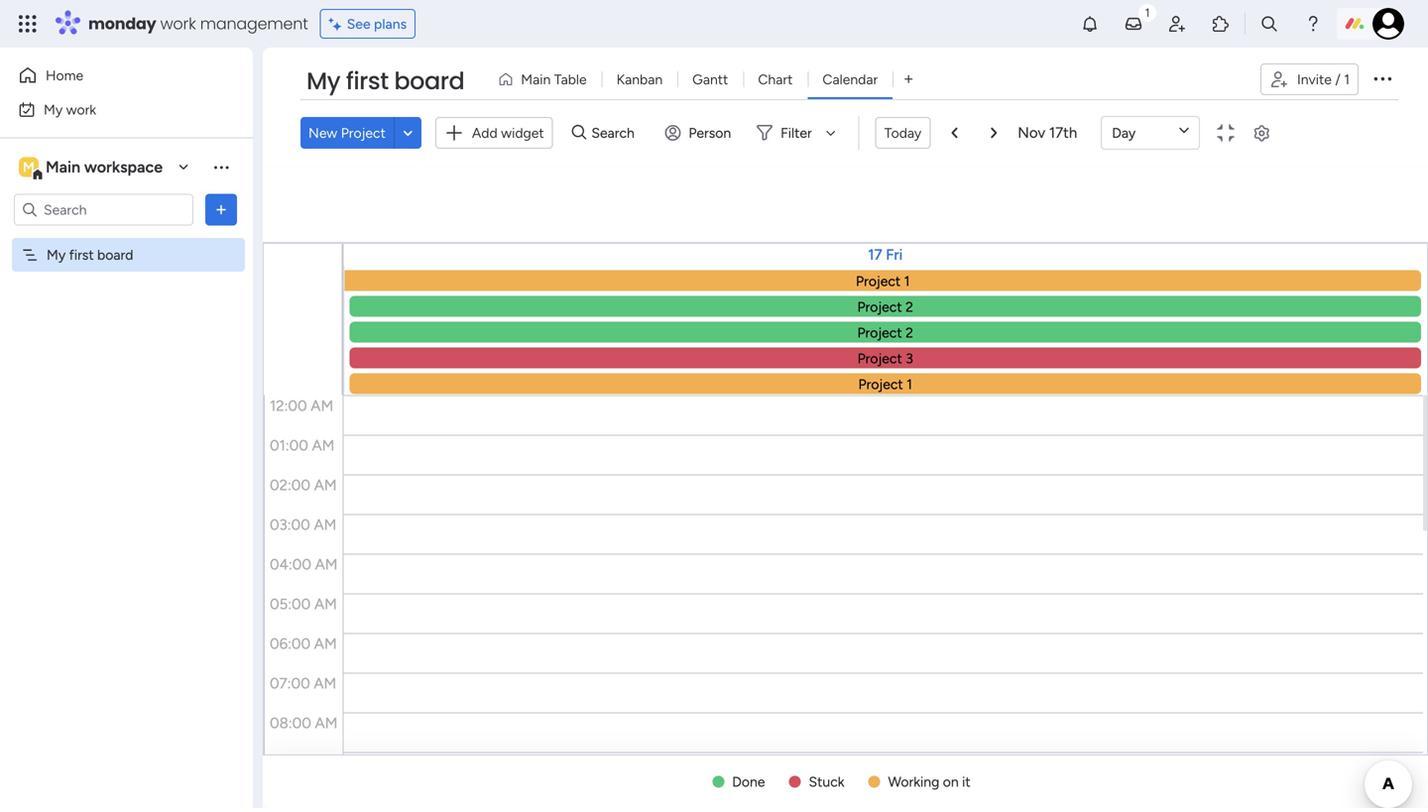 Task type: vqa. For each thing, say whether or not it's contained in the screenshot.
My profile
no



Task type: describe. For each thing, give the bounding box(es) containing it.
add widget
[[472, 124, 544, 141]]

am for 01:00 am
[[312, 437, 335, 455]]

m
[[23, 159, 35, 176]]

help image
[[1303, 14, 1323, 34]]

monday
[[88, 12, 156, 35]]

am for 02:00 am
[[314, 477, 337, 494]]

john smith image
[[1373, 8, 1404, 40]]

first inside my first board list box
[[69, 246, 94, 263]]

angle down image
[[403, 125, 413, 140]]

widget
[[501, 124, 544, 141]]

07:00 am
[[270, 675, 336, 693]]

calendar
[[823, 71, 878, 88]]

see plans button
[[320, 9, 416, 39]]

new project button
[[301, 117, 394, 149]]

new project
[[308, 124, 386, 141]]

main table button
[[490, 63, 602, 95]]

04:00 am
[[270, 556, 338, 574]]

table
[[554, 71, 587, 88]]

09:00 am
[[270, 754, 337, 772]]

12:00 am
[[270, 397, 333, 415]]

main workspace
[[46, 158, 163, 177]]

main for main workspace
[[46, 158, 80, 177]]

My first board field
[[302, 64, 469, 98]]

nov 17th
[[1018, 124, 1077, 142]]

working on it
[[888, 774, 971, 791]]

am for 05:00 am
[[314, 596, 337, 613]]

Search field
[[587, 119, 646, 147]]

calendar button
[[808, 63, 893, 95]]

17th
[[1049, 124, 1077, 142]]

gantt
[[692, 71, 728, 88]]

notifications image
[[1080, 14, 1100, 34]]

see
[[347, 15, 371, 32]]

today button
[[876, 117, 931, 149]]

my inside field
[[306, 64, 340, 98]]

select product image
[[18, 14, 38, 34]]

am for 12:00 am
[[311, 397, 333, 415]]

09:00
[[270, 754, 311, 772]]

my first board list box
[[0, 234, 253, 540]]

am for 09:00 am
[[314, 754, 337, 772]]

on
[[943, 774, 959, 791]]

invite / 1
[[1297, 71, 1350, 88]]

05:00
[[270, 596, 311, 613]]

my work button
[[12, 94, 213, 125]]

kanban button
[[602, 63, 678, 95]]

it
[[962, 774, 971, 791]]

filter button
[[749, 117, 843, 149]]

workspace
[[84, 158, 163, 177]]

workspace selection element
[[19, 155, 166, 181]]

work for monday
[[160, 12, 196, 35]]

am for 04:00 am
[[315, 556, 338, 574]]

kanban
[[617, 71, 663, 88]]

list arrow image
[[991, 127, 997, 139]]

v2 search image
[[572, 122, 587, 144]]

fri
[[886, 246, 903, 264]]

working
[[888, 774, 940, 791]]

/
[[1335, 71, 1341, 88]]

apps image
[[1211, 14, 1231, 34]]

my inside list box
[[47, 246, 66, 263]]

1
[[1344, 71, 1350, 88]]

workspace image
[[19, 156, 39, 178]]

my first board inside my first board list box
[[47, 246, 133, 263]]

done
[[732, 774, 765, 791]]

02:00
[[270, 477, 310, 494]]



Task type: locate. For each thing, give the bounding box(es) containing it.
am right 01:00
[[312, 437, 335, 455]]

1 vertical spatial my first board
[[47, 246, 133, 263]]

1 horizontal spatial my first board
[[306, 64, 464, 98]]

my first board inside field
[[306, 64, 464, 98]]

am right 08:00
[[315, 715, 338, 732]]

06:00 am
[[270, 635, 337, 653]]

main right workspace "icon"
[[46, 158, 80, 177]]

main table
[[521, 71, 587, 88]]

invite members image
[[1167, 14, 1187, 34]]

add
[[472, 124, 498, 141]]

workspace options image
[[211, 157, 231, 177]]

board down search in workspace field
[[97, 246, 133, 263]]

1 vertical spatial board
[[97, 246, 133, 263]]

board inside list box
[[97, 246, 133, 263]]

my
[[306, 64, 340, 98], [44, 101, 63, 118], [47, 246, 66, 263]]

0 vertical spatial my
[[306, 64, 340, 98]]

my first board down search in workspace field
[[47, 246, 133, 263]]

am right 04:00
[[315, 556, 338, 574]]

project
[[341, 124, 386, 141]]

chart button
[[743, 63, 808, 95]]

arrow down image
[[819, 121, 843, 145]]

am
[[311, 397, 333, 415], [312, 437, 335, 455], [314, 477, 337, 494], [314, 516, 337, 534], [315, 556, 338, 574], [314, 596, 337, 613], [314, 635, 337, 653], [314, 675, 336, 693], [315, 715, 338, 732], [314, 754, 337, 772]]

1 horizontal spatial board
[[394, 64, 464, 98]]

am for 03:00 am
[[314, 516, 337, 534]]

am right 06:00
[[314, 635, 337, 653]]

0 horizontal spatial main
[[46, 158, 80, 177]]

am right 02:00
[[314, 477, 337, 494]]

0 horizontal spatial board
[[97, 246, 133, 263]]

17 fri
[[868, 246, 903, 264]]

06:00
[[270, 635, 311, 653]]

day
[[1112, 124, 1136, 141]]

1 horizontal spatial first
[[346, 64, 388, 98]]

0 horizontal spatial work
[[66, 101, 96, 118]]

today
[[884, 124, 922, 141]]

plans
[[374, 15, 407, 32]]

Search in workspace field
[[42, 198, 166, 221]]

0 vertical spatial board
[[394, 64, 464, 98]]

invite
[[1297, 71, 1332, 88]]

first down search in workspace field
[[69, 246, 94, 263]]

1 vertical spatial first
[[69, 246, 94, 263]]

am for 07:00 am
[[314, 675, 336, 693]]

first
[[346, 64, 388, 98], [69, 246, 94, 263]]

main inside the workspace selection element
[[46, 158, 80, 177]]

work inside my work button
[[66, 101, 96, 118]]

inbox image
[[1124, 14, 1144, 34]]

1 vertical spatial my
[[44, 101, 63, 118]]

1 vertical spatial work
[[66, 101, 96, 118]]

main left table
[[521, 71, 551, 88]]

options image
[[1371, 66, 1395, 90]]

am right 09:00
[[314, 754, 337, 772]]

management
[[200, 12, 308, 35]]

17
[[868, 246, 882, 264]]

my down search in workspace field
[[47, 246, 66, 263]]

gantt button
[[678, 63, 743, 95]]

0 vertical spatial work
[[160, 12, 196, 35]]

my work
[[44, 101, 96, 118]]

nov
[[1018, 124, 1046, 142]]

monday work management
[[88, 12, 308, 35]]

my first board
[[306, 64, 464, 98], [47, 246, 133, 263]]

search everything image
[[1260, 14, 1279, 34]]

home button
[[12, 60, 213, 91]]

filter
[[781, 124, 812, 141]]

0 vertical spatial main
[[521, 71, 551, 88]]

add widget button
[[435, 117, 553, 149]]

2 vertical spatial my
[[47, 246, 66, 263]]

main
[[521, 71, 551, 88], [46, 158, 80, 177]]

1 image
[[1139, 1, 1156, 23]]

board inside field
[[394, 64, 464, 98]]

03:00 am
[[270, 516, 337, 534]]

person
[[689, 124, 731, 141]]

main inside button
[[521, 71, 551, 88]]

home
[[46, 67, 84, 84]]

08:00 am
[[270, 715, 338, 732]]

list arrow image
[[951, 127, 957, 139]]

am for 06:00 am
[[314, 635, 337, 653]]

01:00 am
[[270, 437, 335, 455]]

first up project
[[346, 64, 388, 98]]

main for main table
[[521, 71, 551, 88]]

add view image
[[905, 72, 913, 87]]

08:00
[[270, 715, 311, 732]]

new
[[308, 124, 337, 141]]

work for my
[[66, 101, 96, 118]]

board
[[394, 64, 464, 98], [97, 246, 133, 263]]

work
[[160, 12, 196, 35], [66, 101, 96, 118]]

0 horizontal spatial my first board
[[47, 246, 133, 263]]

my down "home"
[[44, 101, 63, 118]]

02:00 am
[[270, 477, 337, 494]]

01:00
[[270, 437, 308, 455]]

12:00
[[270, 397, 307, 415]]

work right the monday
[[160, 12, 196, 35]]

am right 03:00
[[314, 516, 337, 534]]

07:00
[[270, 675, 310, 693]]

0 horizontal spatial first
[[69, 246, 94, 263]]

am right 05:00
[[314, 596, 337, 613]]

board up angle down icon
[[394, 64, 464, 98]]

chart
[[758, 71, 793, 88]]

am for 08:00 am
[[315, 715, 338, 732]]

person button
[[657, 117, 743, 149]]

0 vertical spatial first
[[346, 64, 388, 98]]

options image
[[211, 200, 231, 220]]

17 fri link
[[868, 246, 903, 264]]

03:00
[[270, 516, 310, 534]]

am right '12:00'
[[311, 397, 333, 415]]

my first board up project
[[306, 64, 464, 98]]

first inside the my first board field
[[346, 64, 388, 98]]

my inside button
[[44, 101, 63, 118]]

0 vertical spatial my first board
[[306, 64, 464, 98]]

am right 07:00
[[314, 675, 336, 693]]

1 horizontal spatial work
[[160, 12, 196, 35]]

see plans
[[347, 15, 407, 32]]

my up new
[[306, 64, 340, 98]]

1 vertical spatial main
[[46, 158, 80, 177]]

stuck
[[809, 774, 845, 791]]

05:00 am
[[270, 596, 337, 613]]

invite / 1 button
[[1261, 63, 1359, 95]]

option
[[0, 237, 253, 241]]

1 horizontal spatial main
[[521, 71, 551, 88]]

04:00
[[270, 556, 311, 574]]

work down "home"
[[66, 101, 96, 118]]



